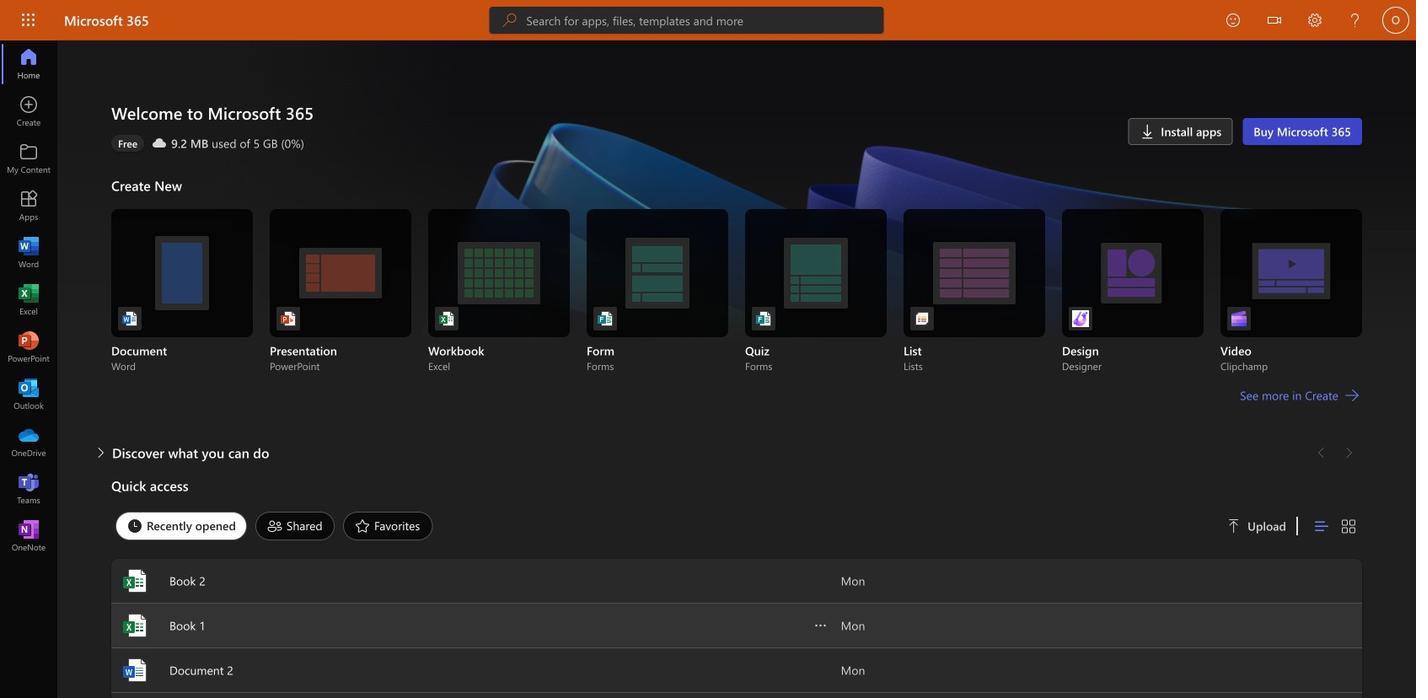 Task type: vqa. For each thing, say whether or not it's contained in the screenshot.
application
yes



Task type: describe. For each thing, give the bounding box(es) containing it.
this account doesn't have a microsoft 365 subscription. click to view your benefits. tooltip
[[111, 135, 144, 152]]

3 tab from the left
[[339, 512, 437, 541]]

create new element
[[111, 172, 1363, 439]]

onedrive image
[[20, 433, 37, 450]]

favorites element
[[343, 512, 433, 541]]

designer design image
[[1073, 310, 1090, 327]]

recently opened element
[[116, 512, 247, 541]]

outlook image
[[20, 386, 37, 403]]

name book 1 cell
[[111, 612, 841, 639]]

name document 2 cell
[[111, 657, 841, 684]]

teams image
[[20, 481, 37, 498]]

word image
[[20, 245, 37, 261]]

create image
[[20, 103, 37, 120]]

forms survey image
[[597, 310, 614, 327]]

1 tab from the left
[[111, 512, 251, 541]]

designer design image
[[1073, 310, 1090, 327]]

new quiz image
[[756, 310, 772, 327]]



Task type: locate. For each thing, give the bounding box(es) containing it.
list
[[111, 209, 1363, 373]]

banner
[[0, 0, 1417, 43]]

my content image
[[20, 150, 37, 167]]

0 vertical spatial excel image
[[20, 292, 37, 309]]

apps image
[[20, 197, 37, 214]]

tab list
[[111, 508, 1208, 545]]

clipchamp video image
[[1231, 310, 1248, 327]]

onenote image
[[20, 528, 37, 545]]

2 tab from the left
[[251, 512, 339, 541]]

word image
[[121, 657, 148, 684]]

row group
[[111, 693, 1363, 698]]

None search field
[[489, 7, 884, 34]]

word document image
[[121, 310, 138, 327]]

0 horizontal spatial excel image
[[20, 292, 37, 309]]

shared element
[[255, 512, 335, 541]]

lists list image
[[914, 310, 931, 327]]

powerpoint image
[[20, 339, 37, 356]]

tab
[[111, 512, 251, 541], [251, 512, 339, 541], [339, 512, 437, 541]]

1 vertical spatial excel image
[[121, 612, 148, 639]]

1 horizontal spatial excel image
[[121, 612, 148, 639]]

excel image up powerpoint image
[[20, 292, 37, 309]]

powerpoint presentation image
[[280, 310, 297, 327]]

application
[[0, 40, 1417, 698]]

navigation
[[0, 40, 57, 560]]

excel workbook image
[[439, 310, 455, 327]]

excel image
[[121, 568, 148, 595]]

excel image down excel icon
[[121, 612, 148, 639]]

name book 2 cell
[[111, 568, 841, 595]]

home image
[[20, 56, 37, 73]]

excel image
[[20, 292, 37, 309], [121, 612, 148, 639]]

Search box. Suggestions appear as you type. search field
[[527, 7, 884, 34]]



